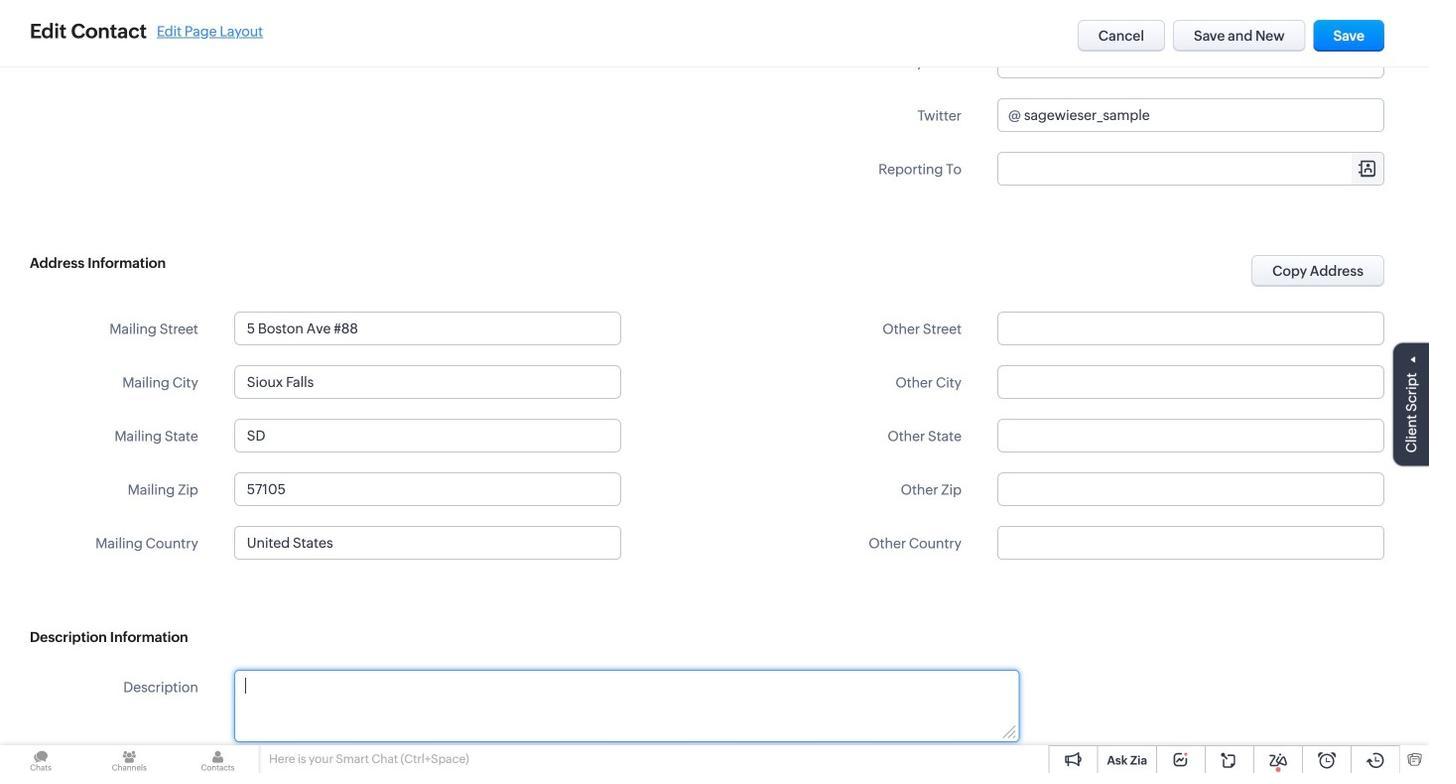 Task type: locate. For each thing, give the bounding box(es) containing it.
None text field
[[998, 0, 1385, 25], [998, 45, 1385, 78], [999, 153, 1384, 185], [234, 312, 621, 345], [998, 419, 1385, 453], [234, 473, 621, 506], [235, 527, 620, 559], [235, 671, 1019, 742], [998, 0, 1385, 25], [998, 45, 1385, 78], [999, 153, 1384, 185], [234, 312, 621, 345], [998, 419, 1385, 453], [234, 473, 621, 506], [235, 527, 620, 559], [235, 671, 1019, 742]]

chats image
[[0, 746, 82, 773]]

contacts image
[[177, 746, 259, 773]]

None text field
[[1024, 99, 1384, 131], [998, 312, 1385, 345], [234, 365, 621, 399], [998, 365, 1385, 399], [234, 419, 621, 453], [998, 473, 1385, 506], [1024, 99, 1384, 131], [998, 312, 1385, 345], [234, 365, 621, 399], [998, 365, 1385, 399], [234, 419, 621, 453], [998, 473, 1385, 506]]

None field
[[999, 153, 1384, 185], [235, 527, 620, 559], [999, 153, 1384, 185], [235, 527, 620, 559]]



Task type: describe. For each thing, give the bounding box(es) containing it.
channels image
[[89, 746, 170, 773]]



Task type: vqa. For each thing, say whether or not it's contained in the screenshot.
'Enterprise-Trial Upgrade' on the top
no



